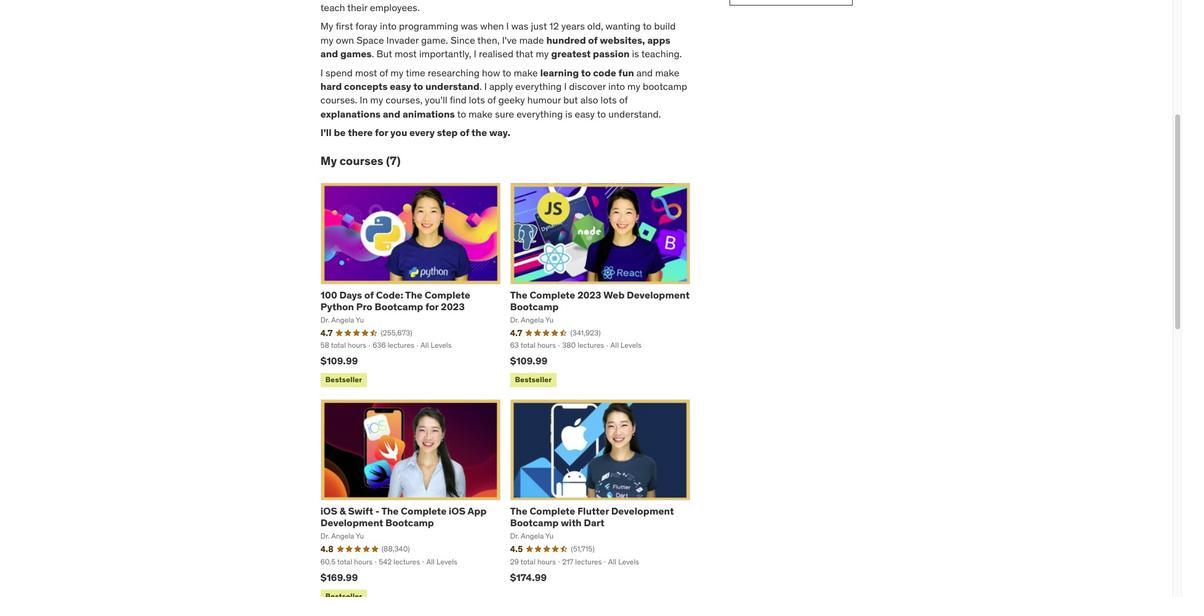 Task type: vqa. For each thing, say whether or not it's contained in the screenshot.
AND within the . I apply everything I discover into my bootcamp courses. In my courses, you'll find lots of geeky humour but also lots of explanations and animations to make sure everything is easy to understand.
yes



Task type: locate. For each thing, give the bounding box(es) containing it.
researching
[[428, 66, 480, 79]]

game.
[[421, 34, 448, 46]]

most for but
[[395, 47, 417, 60]]

i've
[[502, 34, 517, 46]]

0 horizontal spatial lots
[[469, 94, 485, 106]]

into down the fun
[[608, 80, 625, 92]]

of down but
[[380, 66, 388, 79]]

2 horizontal spatial make
[[655, 66, 680, 79]]

all levels right the 380 lectures
[[611, 341, 642, 350]]

courses
[[340, 154, 384, 168]]

then,
[[478, 34, 500, 46]]

hours left 636 at the left of the page
[[348, 341, 366, 350]]

that
[[516, 47, 534, 60]]

everything down humour
[[517, 108, 563, 120]]

all right the 380 lectures
[[611, 341, 619, 350]]

1 4.7 from the left
[[321, 327, 333, 339]]

4.7 up 58
[[321, 327, 333, 339]]

58
[[321, 341, 329, 350]]

1 vertical spatial for
[[426, 300, 439, 313]]

and down own at left top
[[321, 47, 338, 60]]

hours left 542
[[354, 557, 373, 567]]

the inside ios & swift - the complete ios app development bootcamp dr. angela yu
[[382, 505, 399, 517]]

is
[[632, 47, 639, 60], [565, 108, 573, 120]]

1 horizontal spatial bestseller
[[515, 375, 552, 384]]

for right the code:
[[426, 300, 439, 313]]

yu down swift
[[356, 532, 364, 541]]

1 horizontal spatial for
[[426, 300, 439, 313]]

0 vertical spatial easy
[[390, 80, 411, 92]]

$109.99 down 58 total hours
[[321, 355, 358, 367]]

all for development
[[427, 557, 435, 567]]

complete inside ios & swift - the complete ios app development bootcamp dr. angela yu
[[401, 505, 447, 517]]

1 horizontal spatial was
[[512, 20, 529, 32]]

angela
[[331, 315, 354, 325], [521, 315, 544, 325], [331, 532, 354, 541], [521, 532, 544, 541]]

angela up 4.5
[[521, 532, 544, 541]]

my left first
[[321, 20, 334, 32]]

1 horizontal spatial 4.7
[[510, 327, 523, 339]]

made
[[520, 34, 544, 46]]

the right the code:
[[405, 289, 423, 301]]

lectures
[[388, 341, 414, 350], [578, 341, 604, 350], [394, 557, 420, 567], [575, 557, 602, 567]]

lots right the also
[[601, 94, 617, 106]]

explanations
[[321, 108, 381, 120]]

. left but
[[372, 47, 374, 60]]

1 horizontal spatial into
[[608, 80, 625, 92]]

just
[[531, 20, 547, 32]]

my
[[321, 34, 334, 46], [536, 47, 549, 60], [391, 66, 404, 79], [628, 80, 641, 92], [370, 94, 383, 106]]

build
[[654, 20, 676, 32]]

ios left 'app'
[[449, 505, 466, 517]]

100 days of code: the complete python pro bootcamp for 2023 link
[[321, 289, 471, 313]]

dr.
[[321, 315, 330, 325], [510, 315, 519, 325], [321, 532, 330, 541], [510, 532, 519, 541]]

games
[[340, 47, 372, 60]]

in
[[360, 94, 368, 106]]

make
[[514, 66, 538, 79], [655, 66, 680, 79], [469, 108, 493, 120]]

0 vertical spatial is
[[632, 47, 639, 60]]

dart
[[584, 517, 605, 529]]

make up the
[[469, 108, 493, 120]]

4.8
[[321, 544, 334, 555]]

i up hard
[[321, 66, 323, 79]]

dr. up 4.5
[[510, 532, 519, 541]]

development up 4.8
[[321, 517, 383, 529]]

1 ios from the left
[[321, 505, 337, 517]]

0 horizontal spatial 4.7
[[321, 327, 333, 339]]

1 vertical spatial is
[[565, 108, 573, 120]]

.
[[372, 47, 374, 60], [480, 80, 482, 92]]

ios
[[321, 505, 337, 517], [449, 505, 466, 517]]

1 horizontal spatial $109.99
[[510, 355, 548, 367]]

all right 217 lectures
[[608, 557, 617, 567]]

easy
[[390, 80, 411, 92], [575, 108, 595, 120]]

all levels right '542 lectures'
[[427, 557, 458, 567]]

of
[[588, 34, 598, 46], [380, 66, 388, 79], [488, 94, 496, 106], [619, 94, 628, 106], [460, 126, 470, 139], [364, 289, 374, 301]]

. but most importantly, i realised that my greatest passion is teaching.
[[372, 47, 682, 60]]

$109.99
[[321, 355, 358, 367], [510, 355, 548, 367]]

levels right 636 lectures
[[431, 341, 452, 350]]

of down 'old,'
[[588, 34, 598, 46]]

for
[[375, 126, 388, 139], [426, 300, 439, 313]]

of down apply
[[488, 94, 496, 106]]

courses.
[[321, 94, 357, 106]]

1 $109.99 from the left
[[321, 355, 358, 367]]

levels right the 380 lectures
[[621, 341, 642, 350]]

the complete 2023 web development bootcamp dr. angela yu
[[510, 289, 690, 325]]

(51,715)
[[571, 545, 595, 554]]

development right flutter
[[611, 505, 674, 517]]

0 vertical spatial for
[[375, 126, 388, 139]]

4.7 up 63
[[510, 327, 523, 339]]

total up $169.99
[[337, 557, 352, 567]]

255673 reviews element
[[381, 328, 412, 338]]

lots
[[469, 94, 485, 106], [601, 94, 617, 106]]

4.7 for dr.
[[510, 327, 523, 339]]

2 4.7 from the left
[[510, 327, 523, 339]]

total right 58
[[331, 341, 346, 350]]

app
[[468, 505, 487, 517]]

of right days
[[364, 289, 374, 301]]

total for development
[[337, 557, 352, 567]]

0 horizontal spatial and
[[321, 47, 338, 60]]

the inside 100 days of code: the complete python pro bootcamp for 2023 dr. angela yu
[[405, 289, 423, 301]]

complete up (341,923)
[[530, 289, 575, 301]]

dr. inside the complete 2023 web development bootcamp dr. angela yu
[[510, 315, 519, 325]]

bootcamp inside ios & swift - the complete ios app development bootcamp dr. angela yu
[[386, 517, 434, 529]]

. inside . i apply everything i discover into my bootcamp courses. in my courses, you'll find lots of geeky humour but also lots of explanations and animations to make sure everything is easy to understand.
[[480, 80, 482, 92]]

0 horizontal spatial most
[[355, 66, 377, 79]]

was
[[461, 20, 478, 32], [512, 20, 529, 32]]

1 horizontal spatial lots
[[601, 94, 617, 106]]

0 vertical spatial and
[[321, 47, 338, 60]]

2023
[[578, 289, 602, 301], [441, 300, 465, 313]]

geeky
[[499, 94, 525, 106]]

into
[[380, 20, 397, 32], [608, 80, 625, 92]]

is inside . i apply everything i discover into my bootcamp courses. in my courses, you'll find lots of geeky humour but also lots of explanations and animations to make sure everything is easy to understand.
[[565, 108, 573, 120]]

angela inside the complete 2023 web development bootcamp dr. angela yu
[[521, 315, 544, 325]]

of inside "hundred of websites, apps and games"
[[588, 34, 598, 46]]

yu
[[356, 315, 364, 325], [546, 315, 554, 325], [356, 532, 364, 541], [546, 532, 554, 541]]

2 horizontal spatial and
[[637, 66, 653, 79]]

development inside the complete flutter development bootcamp with dart dr. angela yu
[[611, 505, 674, 517]]

passion
[[593, 47, 630, 60]]

learning
[[540, 66, 579, 79]]

most
[[395, 47, 417, 60], [355, 66, 377, 79]]

my inside i spend most of my time researching how to make learning to code fun and make hard concepts easy to understand
[[391, 66, 404, 79]]

bestseller down 58 total hours
[[326, 375, 362, 384]]

2 my from the top
[[321, 154, 337, 168]]

0 horizontal spatial is
[[565, 108, 573, 120]]

bootcamp up '63 total hours'
[[510, 300, 559, 313]]

1 horizontal spatial 2023
[[578, 289, 602, 301]]

1 bestseller from the left
[[326, 375, 362, 384]]

i'll
[[321, 126, 332, 139]]

1 vertical spatial .
[[480, 80, 482, 92]]

0 vertical spatial my
[[321, 20, 334, 32]]

you'll
[[425, 94, 448, 106]]

$169.99
[[321, 571, 358, 584]]

with
[[561, 517, 582, 529]]

complete left flutter
[[530, 505, 575, 517]]

my left time
[[391, 66, 404, 79]]

the right -
[[382, 505, 399, 517]]

bestseller down '63 total hours'
[[515, 375, 552, 384]]

everything up humour
[[516, 80, 562, 92]]

all levels right 217 lectures
[[608, 557, 639, 567]]

i inside my first foray into programming was when i was just 12 years old, wanting to build my own space invader game. since then, i've made
[[506, 20, 509, 32]]

and down the courses, on the left of the page
[[383, 108, 401, 120]]

the
[[405, 289, 423, 301], [510, 289, 528, 301], [382, 505, 399, 517], [510, 505, 528, 517]]

of inside i spend most of my time researching how to make learning to code fun and make hard concepts easy to understand
[[380, 66, 388, 79]]

to down the also
[[597, 108, 606, 120]]

levels for code:
[[431, 341, 452, 350]]

most down invader
[[395, 47, 417, 60]]

i up i've
[[506, 20, 509, 32]]

0 horizontal spatial ios
[[321, 505, 337, 517]]

angela up '63 total hours'
[[521, 315, 544, 325]]

most up the "concepts"
[[355, 66, 377, 79]]

to left "build"
[[643, 20, 652, 32]]

$109.99 for python
[[321, 355, 358, 367]]

bootcamp inside the complete 2023 web development bootcamp dr. angela yu
[[510, 300, 559, 313]]

hours for bootcamp
[[348, 341, 366, 350]]

12
[[550, 20, 559, 32]]

yu down the pro
[[356, 315, 364, 325]]

code
[[593, 66, 616, 79]]

0 vertical spatial .
[[372, 47, 374, 60]]

most inside i spend most of my time researching how to make learning to code fun and make hard concepts easy to understand
[[355, 66, 377, 79]]

and inside . i apply everything i discover into my bootcamp courses. in my courses, you'll find lots of geeky humour but also lots of explanations and animations to make sure everything is easy to understand.
[[383, 108, 401, 120]]

1 horizontal spatial and
[[383, 108, 401, 120]]

$174.99
[[510, 571, 547, 584]]

easy down the also
[[575, 108, 595, 120]]

1 vertical spatial into
[[608, 80, 625, 92]]

0 horizontal spatial $109.99
[[321, 355, 358, 367]]

every
[[410, 126, 435, 139]]

63 total hours
[[510, 341, 556, 350]]

the complete 2023 web development bootcamp link
[[510, 289, 690, 313]]

my for my first foray into programming was when i was just 12 years old, wanting to build my own space invader game. since then, i've made
[[321, 20, 334, 32]]

1 horizontal spatial easy
[[575, 108, 595, 120]]

web
[[604, 289, 625, 301]]

2 $109.99 from the left
[[510, 355, 548, 367]]

1 horizontal spatial .
[[480, 80, 482, 92]]

0 horizontal spatial 2023
[[441, 300, 465, 313]]

1 vertical spatial everything
[[517, 108, 563, 120]]

1 horizontal spatial most
[[395, 47, 417, 60]]

make down . but most importantly, i realised that my greatest passion is teaching.
[[514, 66, 538, 79]]

1 my from the top
[[321, 20, 334, 32]]

2023 inside the complete 2023 web development bootcamp dr. angela yu
[[578, 289, 602, 301]]

complete right -
[[401, 505, 447, 517]]

380 lectures
[[562, 341, 604, 350]]

2 vertical spatial and
[[383, 108, 401, 120]]

concepts
[[344, 80, 388, 92]]

bootcamp up 4.5
[[510, 517, 559, 529]]

hours
[[348, 341, 366, 350], [538, 341, 556, 350], [354, 557, 373, 567], [538, 557, 556, 567]]

lectures down 341923 reviews element
[[578, 341, 604, 350]]

4.7
[[321, 327, 333, 339], [510, 327, 523, 339]]

bootcamp
[[375, 300, 423, 313], [510, 300, 559, 313], [386, 517, 434, 529], [510, 517, 559, 529]]

ios left the &
[[321, 505, 337, 517]]

all right 636 lectures
[[421, 341, 429, 350]]

my left own at left top
[[321, 34, 334, 46]]

most for spend
[[355, 66, 377, 79]]

2 bestseller from the left
[[515, 375, 552, 384]]

0 horizontal spatial .
[[372, 47, 374, 60]]

and right the fun
[[637, 66, 653, 79]]

was up since
[[461, 20, 478, 32]]

my down 'i'll' on the left of the page
[[321, 154, 337, 168]]

yu up '63 total hours'
[[546, 315, 554, 325]]

lectures down 88340 reviews element
[[394, 557, 420, 567]]

angela inside 100 days of code: the complete python pro bootcamp for 2023 dr. angela yu
[[331, 315, 354, 325]]

dr. up 4.8
[[321, 532, 330, 541]]

0 vertical spatial most
[[395, 47, 417, 60]]

but
[[564, 94, 578, 106]]

easy inside i spend most of my time researching how to make learning to code fun and make hard concepts easy to understand
[[390, 80, 411, 92]]

lots right find
[[469, 94, 485, 106]]

0 horizontal spatial make
[[469, 108, 493, 120]]

the up 63
[[510, 289, 528, 301]]

0 horizontal spatial into
[[380, 20, 397, 32]]

total right 63
[[521, 341, 536, 350]]

levels for -
[[437, 557, 458, 567]]

542 lectures
[[379, 557, 420, 567]]

1 horizontal spatial make
[[514, 66, 538, 79]]

. left apply
[[480, 80, 482, 92]]

hours left 380
[[538, 341, 556, 350]]

angela down python
[[331, 315, 354, 325]]

easy up the courses, on the left of the page
[[390, 80, 411, 92]]

total for bootcamp
[[331, 341, 346, 350]]

the up 4.5
[[510, 505, 528, 517]]

0 horizontal spatial bestseller
[[326, 375, 362, 384]]

0 vertical spatial into
[[380, 20, 397, 32]]

angela up 4.8
[[331, 532, 354, 541]]

. for i
[[480, 80, 482, 92]]

lectures down 51715 reviews element
[[575, 557, 602, 567]]

0 horizontal spatial was
[[461, 20, 478, 32]]

1 vertical spatial easy
[[575, 108, 595, 120]]

i down how
[[484, 80, 487, 92]]

my
[[321, 20, 334, 32], [321, 154, 337, 168]]

development right web
[[627, 289, 690, 301]]

dr. up 63
[[510, 315, 519, 325]]

1 horizontal spatial ios
[[449, 505, 466, 517]]

is down but
[[565, 108, 573, 120]]

all levels right 636 lectures
[[421, 341, 452, 350]]

dr. inside 100 days of code: the complete python pro bootcamp for 2023 dr. angela yu
[[321, 315, 330, 325]]

1 lots from the left
[[469, 94, 485, 106]]

bootcamp up (255,673)
[[375, 300, 423, 313]]

lectures down 255673 reviews element
[[388, 341, 414, 350]]

all levels for web
[[611, 341, 642, 350]]

complete
[[425, 289, 471, 301], [530, 289, 575, 301], [401, 505, 447, 517], [530, 505, 575, 517]]

dr. inside ios & swift - the complete ios app development bootcamp dr. angela yu
[[321, 532, 330, 541]]

levels right '542 lectures'
[[437, 557, 458, 567]]

all levels for -
[[427, 557, 458, 567]]

complete inside 100 days of code: the complete python pro bootcamp for 2023 dr. angela yu
[[425, 289, 471, 301]]

1 vertical spatial my
[[321, 154, 337, 168]]

angela inside ios & swift - the complete ios app development bootcamp dr. angela yu
[[331, 532, 354, 541]]

realised
[[479, 47, 514, 60]]

make inside . i apply everything i discover into my bootcamp courses. in my courses, you'll find lots of geeky humour but also lots of explanations and animations to make sure everything is easy to understand.
[[469, 108, 493, 120]]

and inside i spend most of my time researching how to make learning to code fun and make hard concepts easy to understand
[[637, 66, 653, 79]]

1 vertical spatial most
[[355, 66, 377, 79]]

make up bootcamp
[[655, 66, 680, 79]]

60.5 total hours
[[321, 557, 373, 567]]

old,
[[587, 20, 603, 32]]

for left you
[[375, 126, 388, 139]]

hours for development
[[354, 557, 373, 567]]

and
[[321, 47, 338, 60], [637, 66, 653, 79], [383, 108, 401, 120]]

0 horizontal spatial easy
[[390, 80, 411, 92]]

my inside my first foray into programming was when i was just 12 years old, wanting to build my own space invader game. since then, i've made
[[321, 20, 334, 32]]

into up invader
[[380, 20, 397, 32]]

understand
[[426, 80, 480, 92]]

was up i've
[[512, 20, 529, 32]]

1 vertical spatial and
[[637, 66, 653, 79]]

dr. down python
[[321, 315, 330, 325]]

bootcamp up '(88,340)'
[[386, 517, 434, 529]]

all right '542 lectures'
[[427, 557, 435, 567]]



Task type: describe. For each thing, give the bounding box(es) containing it.
&
[[340, 505, 346, 517]]

hours for yu
[[538, 341, 556, 350]]

-
[[376, 505, 380, 517]]

ios & swift - the complete ios app development bootcamp dr. angela yu
[[321, 505, 487, 541]]

dr. inside the complete flutter development bootcamp with dart dr. angela yu
[[510, 532, 519, 541]]

60.5
[[321, 557, 336, 567]]

into inside . i apply everything i discover into my bootcamp courses. in my courses, you'll find lots of geeky humour but also lots of explanations and animations to make sure everything is easy to understand.
[[608, 80, 625, 92]]

1 horizontal spatial is
[[632, 47, 639, 60]]

for inside 100 days of code: the complete python pro bootcamp for 2023 dr. angela yu
[[426, 300, 439, 313]]

(7)
[[386, 154, 401, 168]]

total for yu
[[521, 341, 536, 350]]

complete inside the complete flutter development bootcamp with dart dr. angela yu
[[530, 505, 575, 517]]

0 horizontal spatial for
[[375, 126, 388, 139]]

levels for web
[[621, 341, 642, 350]]

easy inside . i apply everything i discover into my bootcamp courses. in my courses, you'll find lots of geeky humour but also lots of explanations and animations to make sure everything is easy to understand.
[[575, 108, 595, 120]]

(341,923)
[[571, 328, 601, 337]]

years
[[562, 20, 585, 32]]

bestseller for pro
[[326, 375, 362, 384]]

space
[[357, 34, 384, 46]]

i inside i spend most of my time researching how to make learning to code fun and make hard concepts easy to understand
[[321, 66, 323, 79]]

all for bootcamp
[[421, 341, 429, 350]]

but
[[377, 47, 392, 60]]

380
[[562, 341, 576, 350]]

flutter
[[578, 505, 609, 517]]

also
[[581, 94, 599, 106]]

i spend most of my time researching how to make learning to code fun and make hard concepts easy to understand
[[321, 66, 680, 92]]

all levels for code:
[[421, 341, 452, 350]]

to down find
[[457, 108, 466, 120]]

542
[[379, 557, 392, 567]]

invader
[[387, 34, 419, 46]]

when
[[480, 20, 504, 32]]

bestseller for angela
[[515, 375, 552, 384]]

hundred of websites, apps and games
[[321, 34, 671, 60]]

yu inside the complete flutter development bootcamp with dart dr. angela yu
[[546, 532, 554, 541]]

and inside "hundred of websites, apps and games"
[[321, 47, 338, 60]]

understand.
[[609, 108, 661, 120]]

58 total hours
[[321, 341, 366, 350]]

hours left 217
[[538, 557, 556, 567]]

i down since
[[474, 47, 477, 60]]

own
[[336, 34, 354, 46]]

636
[[373, 341, 386, 350]]

bootcamp inside the complete flutter development bootcamp with dart dr. angela yu
[[510, 517, 559, 529]]

100
[[321, 289, 337, 301]]

2023 inside 100 days of code: the complete python pro bootcamp for 2023 dr. angela yu
[[441, 300, 465, 313]]

bootcamp inside 100 days of code: the complete python pro bootcamp for 2023 dr. angela yu
[[375, 300, 423, 313]]

63
[[510, 341, 519, 350]]

217 lectures
[[562, 557, 602, 567]]

the inside the complete 2023 web development bootcamp dr. angela yu
[[510, 289, 528, 301]]

4.5
[[510, 544, 523, 555]]

1 was from the left
[[461, 20, 478, 32]]

. for but
[[372, 47, 374, 60]]

development inside ios & swift - the complete ios app development bootcamp dr. angela yu
[[321, 517, 383, 529]]

step
[[437, 126, 458, 139]]

fun
[[619, 66, 634, 79]]

217
[[562, 557, 574, 567]]

teaching.
[[642, 47, 682, 60]]

there
[[348, 126, 373, 139]]

341923 reviews element
[[571, 328, 601, 338]]

to down time
[[414, 80, 423, 92]]

i'll be there for you every step of the way.
[[321, 126, 511, 139]]

lectures for yu
[[578, 341, 604, 350]]

my courses (7)
[[321, 154, 401, 168]]

apply
[[489, 80, 513, 92]]

(255,673)
[[381, 328, 412, 337]]

29 total hours
[[510, 557, 556, 567]]

88340 reviews element
[[382, 545, 410, 555]]

spend
[[326, 66, 353, 79]]

2 ios from the left
[[449, 505, 466, 517]]

of inside 100 days of code: the complete python pro bootcamp for 2023 dr. angela yu
[[364, 289, 374, 301]]

total right 29
[[521, 557, 536, 567]]

into inside my first foray into programming was when i was just 12 years old, wanting to build my own space invader game. since then, i've made
[[380, 20, 397, 32]]

levels right 217 lectures
[[618, 557, 639, 567]]

all for yu
[[611, 341, 619, 350]]

i up but
[[564, 80, 567, 92]]

51715 reviews element
[[571, 545, 595, 555]]

time
[[406, 66, 426, 79]]

my down the fun
[[628, 80, 641, 92]]

my for my courses (7)
[[321, 154, 337, 168]]

of left the
[[460, 126, 470, 139]]

swift
[[348, 505, 373, 517]]

. i apply everything i discover into my bootcamp courses. in my courses, you'll find lots of geeky humour but also lots of explanations and animations to make sure everything is easy to understand.
[[321, 80, 688, 120]]

find
[[450, 94, 467, 106]]

my down made
[[536, 47, 549, 60]]

pro
[[356, 300, 373, 313]]

the complete flutter development bootcamp with dart link
[[510, 505, 674, 529]]

29
[[510, 557, 519, 567]]

yu inside ios & swift - the complete ios app development bootcamp dr. angela yu
[[356, 532, 364, 541]]

the
[[472, 126, 487, 139]]

python
[[321, 300, 354, 313]]

wanting
[[606, 20, 641, 32]]

to inside my first foray into programming was when i was just 12 years old, wanting to build my own space invader game. since then, i've made
[[643, 20, 652, 32]]

since
[[451, 34, 475, 46]]

discover
[[569, 80, 606, 92]]

humour
[[528, 94, 561, 106]]

my inside my first foray into programming was when i was just 12 years old, wanting to build my own space invader game. since then, i've made
[[321, 34, 334, 46]]

you
[[391, 126, 407, 139]]

to up discover
[[581, 66, 591, 79]]

the complete flutter development bootcamp with dart dr. angela yu
[[510, 505, 674, 541]]

my first foray into programming was when i was just 12 years old, wanting to build my own space invader game. since then, i've made
[[321, 20, 676, 46]]

complete inside the complete 2023 web development bootcamp dr. angela yu
[[530, 289, 575, 301]]

yu inside 100 days of code: the complete python pro bootcamp for 2023 dr. angela yu
[[356, 315, 364, 325]]

2 lots from the left
[[601, 94, 617, 106]]

lectures for bootcamp
[[388, 341, 414, 350]]

of up understand.
[[619, 94, 628, 106]]

0 vertical spatial everything
[[516, 80, 562, 92]]

foray
[[356, 20, 378, 32]]

greatest
[[551, 47, 591, 60]]

yu inside the complete 2023 web development bootcamp dr. angela yu
[[546, 315, 554, 325]]

my right in
[[370, 94, 383, 106]]

ios & swift - the complete ios app development bootcamp link
[[321, 505, 487, 529]]

hundred
[[547, 34, 586, 46]]

importantly,
[[419, 47, 472, 60]]

development inside the complete 2023 web development bootcamp dr. angela yu
[[627, 289, 690, 301]]

way.
[[489, 126, 511, 139]]

636 lectures
[[373, 341, 414, 350]]

angela inside the complete flutter development bootcamp with dart dr. angela yu
[[521, 532, 544, 541]]

sure
[[495, 108, 514, 120]]

2 was from the left
[[512, 20, 529, 32]]

be
[[334, 126, 346, 139]]

100 days of code: the complete python pro bootcamp for 2023 dr. angela yu
[[321, 289, 471, 325]]

programming
[[399, 20, 459, 32]]

hard
[[321, 80, 342, 92]]

4.7 for python
[[321, 327, 333, 339]]

how
[[482, 66, 500, 79]]

code:
[[376, 289, 403, 301]]

the inside the complete flutter development bootcamp with dart dr. angela yu
[[510, 505, 528, 517]]

lectures for development
[[394, 557, 420, 567]]

to up apply
[[503, 66, 512, 79]]

(88,340)
[[382, 545, 410, 554]]

days
[[339, 289, 362, 301]]

$109.99 for dr.
[[510, 355, 548, 367]]

apps
[[648, 34, 671, 46]]

animations
[[403, 108, 455, 120]]



